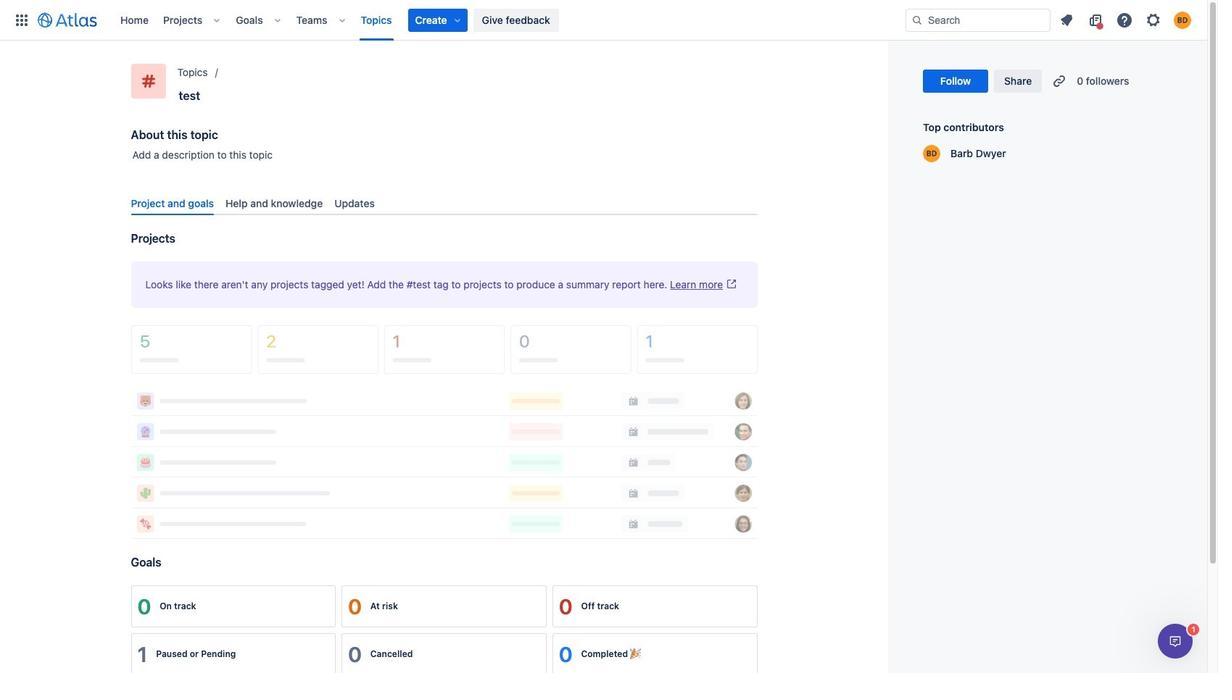 Task type: describe. For each thing, give the bounding box(es) containing it.
learn more image
[[726, 279, 738, 290]]

search image
[[912, 14, 923, 26]]

help image
[[1116, 11, 1134, 29]]

settings image
[[1145, 11, 1163, 29]]

top element
[[9, 0, 906, 40]]

switch to... image
[[13, 11, 30, 29]]

Search field
[[906, 8, 1051, 32]]



Task type: vqa. For each thing, say whether or not it's contained in the screenshot.
search image
yes



Task type: locate. For each thing, give the bounding box(es) containing it.
None search field
[[906, 8, 1051, 32]]

dialog
[[1158, 624, 1193, 659]]

account image
[[1174, 11, 1192, 29]]

tab list
[[125, 191, 763, 216]]

notifications image
[[1058, 11, 1076, 29]]

banner
[[0, 0, 1208, 41]]



